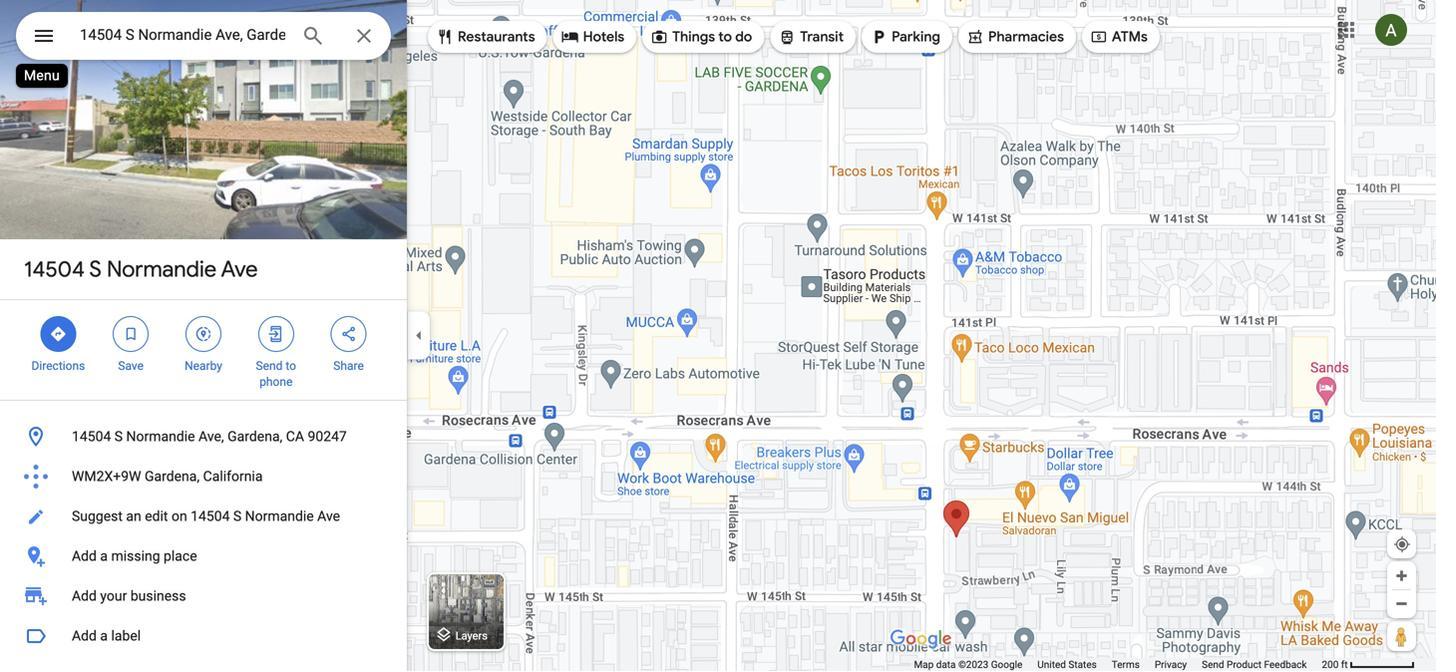 Task type: vqa. For each thing, say whether or not it's contained in the screenshot.
DFW's –
no



Task type: describe. For each thing, give the bounding box(es) containing it.
s for 14504 s normandie ave
[[89, 255, 102, 283]]

send product feedback
[[1203, 659, 1308, 671]]

actions for 14504 s normandie ave region
[[0, 300, 407, 400]]

suggest an edit on 14504 s normandie ave
[[72, 508, 340, 525]]

layers
[[456, 630, 488, 642]]

14504 inside 'button'
[[191, 508, 230, 525]]

 restaurants
[[436, 26, 536, 48]]

google account: angela cha  
(angela.cha@adept.ai) image
[[1376, 14, 1408, 46]]

atms
[[1113, 28, 1148, 46]]

add your business
[[72, 588, 186, 605]]


[[267, 323, 285, 345]]

 transit
[[779, 26, 844, 48]]

zoom out image
[[1395, 597, 1410, 612]]


[[967, 26, 985, 48]]

wm2x+9w gardena, california
[[72, 469, 263, 485]]

send product feedback button
[[1203, 659, 1308, 672]]

wm2x+9w
[[72, 469, 141, 485]]

share
[[334, 359, 364, 373]]


[[1091, 26, 1109, 48]]


[[32, 21, 56, 50]]

zoom in image
[[1395, 569, 1410, 584]]

feedback
[[1265, 659, 1308, 671]]

 atms
[[1091, 26, 1148, 48]]

save
[[118, 359, 144, 373]]

missing
[[111, 548, 160, 565]]

 parking
[[870, 26, 941, 48]]

a for label
[[100, 628, 108, 645]]

things
[[673, 28, 716, 46]]

s inside 'button'
[[233, 508, 242, 525]]

parking
[[892, 28, 941, 46]]

none field inside 14504 s normandie ave, gardena, ca 90247 field
[[80, 23, 285, 47]]


[[870, 26, 888, 48]]

ft
[[1342, 659, 1349, 671]]

normandie for ave
[[107, 255, 217, 283]]

add for add your business
[[72, 588, 97, 605]]

suggest
[[72, 508, 123, 525]]

0 horizontal spatial gardena,
[[145, 469, 200, 485]]

show street view coverage image
[[1388, 622, 1417, 652]]

send for send to phone
[[256, 359, 283, 373]]

add your business link
[[0, 577, 407, 617]]

send to phone
[[256, 359, 296, 389]]

phone
[[260, 375, 293, 389]]


[[436, 26, 454, 48]]

200
[[1323, 659, 1339, 671]]

label
[[111, 628, 141, 645]]

©2023
[[959, 659, 989, 671]]

0 horizontal spatial ave
[[221, 255, 258, 283]]

add for add a label
[[72, 628, 97, 645]]


[[651, 26, 669, 48]]

united states
[[1038, 659, 1097, 671]]

send for send product feedback
[[1203, 659, 1225, 671]]

14504 s normandie ave, gardena, ca 90247
[[72, 429, 347, 445]]

200 ft button
[[1323, 659, 1416, 671]]

14504 S Normandie Ave, Gardena, CA 90247 field
[[16, 12, 391, 60]]



Task type: locate. For each thing, give the bounding box(es) containing it.
0 vertical spatial ave
[[221, 255, 258, 283]]

1 horizontal spatial s
[[115, 429, 123, 445]]

14504 for 14504 s normandie ave
[[24, 255, 85, 283]]

normandie up wm2x+9w gardena, california
[[126, 429, 195, 445]]

1 vertical spatial gardena,
[[145, 469, 200, 485]]

gardena, up on
[[145, 469, 200, 485]]

normandie up 
[[107, 255, 217, 283]]

normandie inside button
[[126, 429, 195, 445]]

0 vertical spatial a
[[100, 548, 108, 565]]

a inside add a missing place button
[[100, 548, 108, 565]]

0 vertical spatial 14504
[[24, 255, 85, 283]]

normandie for ave,
[[126, 429, 195, 445]]

14504 up wm2x+9w
[[72, 429, 111, 445]]

add inside add a missing place button
[[72, 548, 97, 565]]

a inside add a label "button"
[[100, 628, 108, 645]]

a
[[100, 548, 108, 565], [100, 628, 108, 645]]

3 add from the top
[[72, 628, 97, 645]]

2 horizontal spatial s
[[233, 508, 242, 525]]

s
[[89, 255, 102, 283], [115, 429, 123, 445], [233, 508, 242, 525]]

privacy button
[[1155, 659, 1188, 672]]

collapse side panel image
[[408, 325, 430, 347]]

do
[[736, 28, 753, 46]]

14504 right on
[[191, 508, 230, 525]]

1 vertical spatial ave
[[317, 508, 340, 525]]

 search field
[[16, 12, 391, 64]]

0 vertical spatial s
[[89, 255, 102, 283]]

ave
[[221, 255, 258, 283], [317, 508, 340, 525]]

ca
[[286, 429, 304, 445]]

restaurants
[[458, 28, 536, 46]]


[[49, 323, 67, 345]]

add
[[72, 548, 97, 565], [72, 588, 97, 605], [72, 628, 97, 645]]

normandie down california
[[245, 508, 314, 525]]

send inside send product feedback button
[[1203, 659, 1225, 671]]

0 vertical spatial normandie
[[107, 255, 217, 283]]

ave up 'actions for 14504 s normandie ave' 'region'
[[221, 255, 258, 283]]

200 ft
[[1323, 659, 1349, 671]]

data
[[937, 659, 956, 671]]

a left label in the bottom of the page
[[100, 628, 108, 645]]

1 vertical spatial s
[[115, 429, 123, 445]]

normandie
[[107, 255, 217, 283], [126, 429, 195, 445], [245, 508, 314, 525]]

united
[[1038, 659, 1067, 671]]

map data ©2023 google
[[915, 659, 1023, 671]]

google
[[992, 659, 1023, 671]]

1 horizontal spatial send
[[1203, 659, 1225, 671]]

edit
[[145, 508, 168, 525]]

on
[[172, 508, 187, 525]]

2 vertical spatial normandie
[[245, 508, 314, 525]]

send up phone
[[256, 359, 283, 373]]

None field
[[80, 23, 285, 47]]

to
[[719, 28, 732, 46], [286, 359, 296, 373]]

suggest an edit on 14504 s normandie ave button
[[0, 497, 407, 537]]

product
[[1227, 659, 1262, 671]]

 pharmacies
[[967, 26, 1065, 48]]


[[195, 323, 213, 345]]

add a label button
[[0, 617, 407, 657]]

0 vertical spatial send
[[256, 359, 283, 373]]

gardena,
[[228, 429, 283, 445], [145, 469, 200, 485]]

add left label in the bottom of the page
[[72, 628, 97, 645]]

 button
[[16, 12, 72, 64]]

0 vertical spatial add
[[72, 548, 97, 565]]

1 vertical spatial a
[[100, 628, 108, 645]]

14504 s normandie ave main content
[[0, 0, 407, 672]]

send
[[256, 359, 283, 373], [1203, 659, 1225, 671]]

ave,
[[199, 429, 224, 445]]


[[122, 323, 140, 345]]

2 vertical spatial 14504
[[191, 508, 230, 525]]

to left do
[[719, 28, 732, 46]]

1 vertical spatial normandie
[[126, 429, 195, 445]]

1 horizontal spatial gardena,
[[228, 429, 283, 445]]

add a missing place button
[[0, 537, 407, 577]]

0 vertical spatial gardena,
[[228, 429, 283, 445]]

privacy
[[1155, 659, 1188, 671]]

2 vertical spatial s
[[233, 508, 242, 525]]

nearby
[[185, 359, 222, 373]]

14504 s normandie ave, gardena, ca 90247 button
[[0, 417, 407, 457]]

0 vertical spatial to
[[719, 28, 732, 46]]

1 add from the top
[[72, 548, 97, 565]]

2 vertical spatial add
[[72, 628, 97, 645]]

1 vertical spatial 14504
[[72, 429, 111, 445]]

add a label
[[72, 628, 141, 645]]

show your location image
[[1394, 536, 1412, 554]]

map
[[915, 659, 934, 671]]

1 vertical spatial add
[[72, 588, 97, 605]]

0 horizontal spatial send
[[256, 359, 283, 373]]

california
[[203, 469, 263, 485]]

an
[[126, 508, 141, 525]]

 hotels
[[561, 26, 625, 48]]

14504 s normandie ave
[[24, 255, 258, 283]]

directions
[[31, 359, 85, 373]]

normandie inside 'button'
[[245, 508, 314, 525]]

footer containing map data ©2023 google
[[915, 659, 1323, 672]]

90247
[[308, 429, 347, 445]]


[[340, 323, 358, 345]]

place
[[164, 548, 197, 565]]

footer inside google maps element
[[915, 659, 1323, 672]]

to inside  things to do
[[719, 28, 732, 46]]

14504 inside button
[[72, 429, 111, 445]]

14504 up the 
[[24, 255, 85, 283]]

to up phone
[[286, 359, 296, 373]]

a left 'missing'
[[100, 548, 108, 565]]

1 vertical spatial send
[[1203, 659, 1225, 671]]

ave down 90247
[[317, 508, 340, 525]]

states
[[1069, 659, 1097, 671]]

 things to do
[[651, 26, 753, 48]]

footer
[[915, 659, 1323, 672]]

0 horizontal spatial to
[[286, 359, 296, 373]]

to inside send to phone
[[286, 359, 296, 373]]

s inside button
[[115, 429, 123, 445]]

s for 14504 s normandie ave, gardena, ca 90247
[[115, 429, 123, 445]]

gardena, left ca
[[228, 429, 283, 445]]

a for missing
[[100, 548, 108, 565]]

send inside send to phone
[[256, 359, 283, 373]]

terms
[[1112, 659, 1140, 671]]

terms button
[[1112, 659, 1140, 672]]

google maps element
[[0, 0, 1437, 672]]

2 a from the top
[[100, 628, 108, 645]]

send left product
[[1203, 659, 1225, 671]]

add inside add your business link
[[72, 588, 97, 605]]

transit
[[801, 28, 844, 46]]

1 vertical spatial to
[[286, 359, 296, 373]]

1 horizontal spatial to
[[719, 28, 732, 46]]

1 horizontal spatial ave
[[317, 508, 340, 525]]

add inside add a label "button"
[[72, 628, 97, 645]]

your
[[100, 588, 127, 605]]

ave inside 'button'
[[317, 508, 340, 525]]

wm2x+9w gardena, california button
[[0, 457, 407, 497]]

2 add from the top
[[72, 588, 97, 605]]

add a missing place
[[72, 548, 197, 565]]

add left your
[[72, 588, 97, 605]]

add for add a missing place
[[72, 548, 97, 565]]

business
[[131, 588, 186, 605]]

14504 for 14504 s normandie ave, gardena, ca 90247
[[72, 429, 111, 445]]

1 a from the top
[[100, 548, 108, 565]]


[[779, 26, 797, 48]]

pharmacies
[[989, 28, 1065, 46]]

united states button
[[1038, 659, 1097, 672]]

add down suggest
[[72, 548, 97, 565]]

14504
[[24, 255, 85, 283], [72, 429, 111, 445], [191, 508, 230, 525]]

hotels
[[583, 28, 625, 46]]


[[561, 26, 579, 48]]

0 horizontal spatial s
[[89, 255, 102, 283]]



